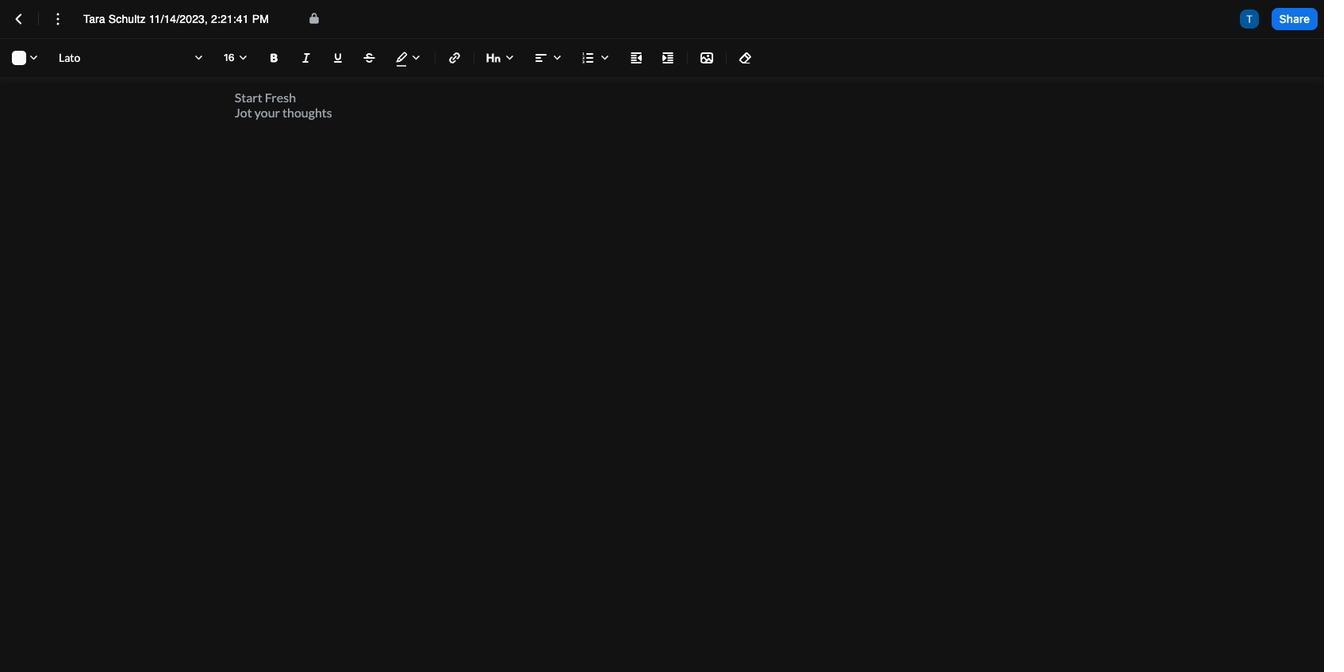 Task type: vqa. For each thing, say whether or not it's contained in the screenshot.
second cell from the bottom of the page
no



Task type: describe. For each thing, give the bounding box(es) containing it.
tara schultz image
[[1240, 10, 1259, 29]]

all notes image
[[10, 10, 29, 29]]

more image
[[48, 10, 67, 29]]

16 button
[[217, 45, 256, 71]]

share
[[1280, 12, 1310, 25]]



Task type: locate. For each thing, give the bounding box(es) containing it.
clear style image
[[736, 48, 756, 67]]

decrease indent image
[[627, 48, 646, 67]]

bold image
[[265, 48, 284, 67]]

note locked element
[[306, 10, 322, 28]]

share button
[[1272, 8, 1318, 30]]

link image
[[445, 48, 464, 67]]

insert image image
[[698, 48, 717, 67]]

underline image
[[329, 48, 348, 67]]

strikethrough image
[[360, 48, 379, 67]]

lato button
[[52, 45, 211, 71]]

16
[[224, 52, 235, 63]]

lato
[[59, 51, 80, 64]]

italic image
[[297, 48, 316, 67]]

increase indent image
[[659, 48, 678, 67]]

None text field
[[83, 11, 294, 27]]

note locked image
[[306, 10, 322, 26]]



